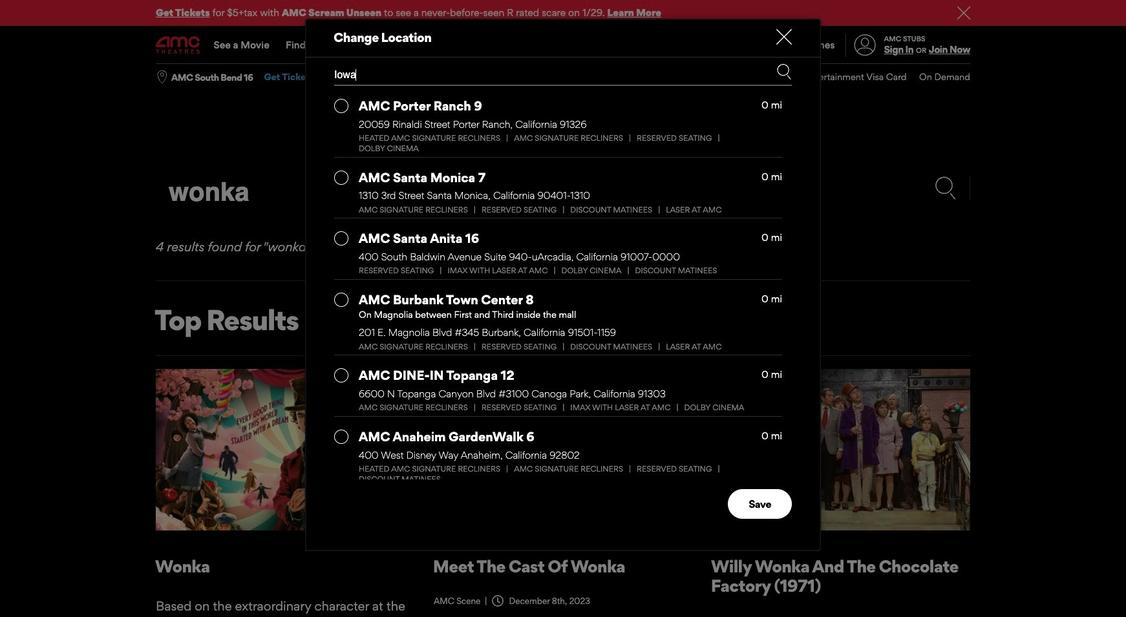 Task type: locate. For each thing, give the bounding box(es) containing it.
premium formats element
[[359, 133, 782, 154], [359, 205, 782, 215], [359, 266, 782, 276], [359, 342, 782, 352], [359, 403, 782, 413], [359, 465, 782, 485]]

submit search icon image
[[934, 176, 957, 200]]

6 premium formats element from the top
[[359, 465, 782, 485]]

sign in or join amc stubs element
[[846, 27, 971, 63]]

3 premium formats element from the top
[[359, 266, 782, 276]]

4 menu item from the left
[[714, 64, 768, 90]]

2 premium formats element from the top
[[359, 205, 782, 215]]

search the AMC website text field
[[156, 176, 934, 209]]

1 premium formats element from the top
[[359, 133, 782, 154]]

Search by City, Zip or Theatre text field
[[334, 64, 738, 85]]

menu down showtimes image
[[553, 64, 971, 90]]

2 menu item from the left
[[620, 64, 676, 90]]

menu
[[156, 27, 971, 63], [553, 64, 971, 90]]

amc logo image
[[156, 36, 201, 54], [156, 36, 201, 54]]

showtimes image
[[746, 34, 784, 57]]

submit search image
[[777, 64, 792, 80]]

menu up search by city, zip or theatre text box
[[156, 27, 971, 63]]

wonka image
[[156, 369, 415, 531]]

1 vertical spatial menu
[[553, 64, 971, 90]]

user profile image
[[847, 35, 883, 56]]

menu item
[[553, 64, 620, 90], [620, 64, 676, 90], [676, 64, 714, 90], [714, 64, 768, 90], [768, 64, 907, 90], [907, 64, 971, 90]]

willy wonka and the chocolate factory (1971) image
[[712, 369, 971, 531]]



Task type: vqa. For each thing, say whether or not it's contained in the screenshot.
the Sign in or Join AMC stubs element
yes



Task type: describe. For each thing, give the bounding box(es) containing it.
6 menu item from the left
[[907, 64, 971, 90]]

1 menu item from the left
[[553, 64, 620, 90]]

3 menu item from the left
[[676, 64, 714, 90]]

cookie consent banner dialog
[[0, 583, 1127, 618]]

5 menu item from the left
[[768, 64, 907, 90]]

close image
[[777, 29, 792, 45]]

0 vertical spatial menu
[[156, 27, 971, 63]]

meet the cast of wonka image
[[434, 369, 693, 531]]

close element
[[777, 29, 792, 45]]

5 premium formats element from the top
[[359, 403, 782, 413]]

4 premium formats element from the top
[[359, 342, 782, 352]]



